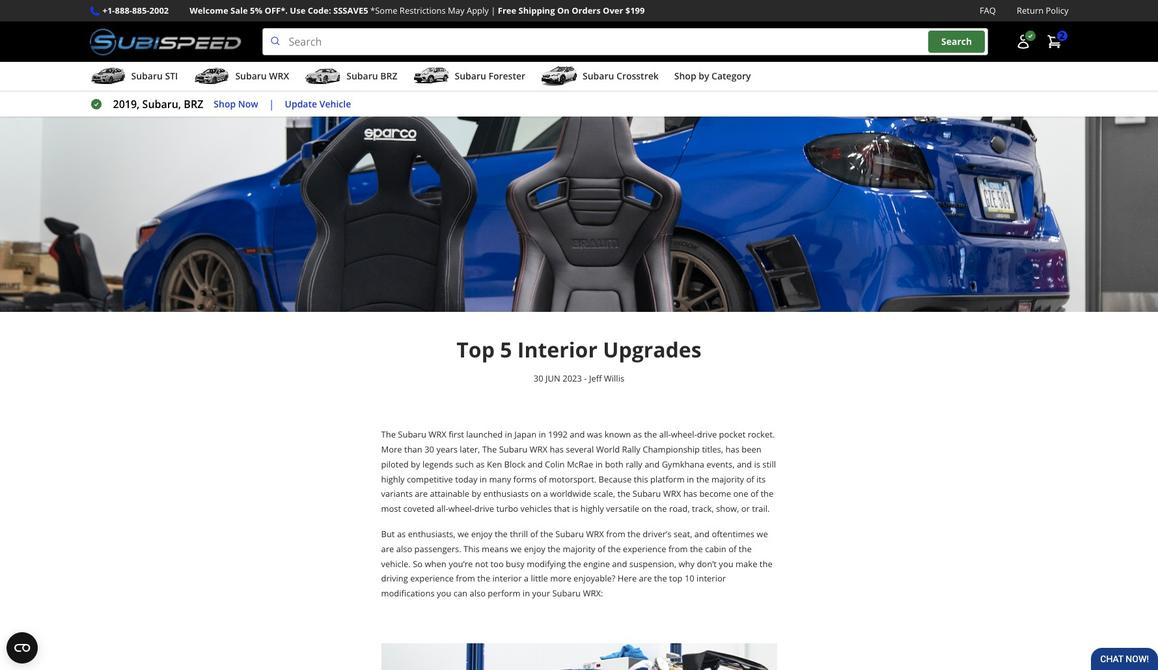 Task type: describe. For each thing, give the bounding box(es) containing it.
0 vertical spatial you
[[719, 558, 734, 570]]

thrill
[[510, 528, 528, 540]]

vehicle
[[320, 98, 351, 110]]

0 vertical spatial |
[[491, 5, 496, 16]]

subaru inside dropdown button
[[347, 70, 378, 82]]

button image
[[1016, 34, 1031, 50]]

0 horizontal spatial on
[[531, 488, 541, 500]]

one
[[734, 488, 749, 500]]

search input field
[[262, 28, 988, 55]]

track,
[[692, 503, 714, 515]]

and up here
[[612, 558, 628, 570]]

of up engine
[[598, 543, 606, 555]]

scale,
[[594, 488, 616, 500]]

the up versatile
[[618, 488, 631, 500]]

category
[[712, 70, 751, 82]]

competitive
[[407, 473, 453, 485]]

1 horizontal spatial 30
[[534, 373, 544, 384]]

1 vertical spatial from
[[669, 543, 688, 555]]

ken
[[487, 458, 502, 470]]

wrx up 'years'
[[429, 429, 447, 440]]

but as enthusiasts, we enjoy the thrill of the subaru wrx from the driver's seat, and oftentimes we are also passengers. this means we enjoy the majority of the experience from the cabin of the vehicle. so when you're not too busy modifying the engine and suspension, why don't you make the driving experience from the interior a little more enjoyable? here are the top 10 interior modifications you can also perform in your subaru wrx:
[[381, 528, 773, 599]]

and right seat,
[[695, 528, 710, 540]]

too
[[491, 558, 504, 570]]

update
[[285, 98, 317, 110]]

search
[[942, 35, 973, 48]]

0 vertical spatial as
[[634, 429, 642, 440]]

enthusiasts,
[[408, 528, 456, 540]]

1 horizontal spatial all-
[[660, 429, 671, 440]]

1 vertical spatial enjoy
[[524, 543, 546, 555]]

upgrades
[[603, 336, 702, 364]]

by inside dropdown button
[[699, 70, 710, 82]]

the up more
[[568, 558, 581, 570]]

subaru crosstrek
[[583, 70, 659, 82]]

the up means in the bottom left of the page
[[495, 528, 508, 540]]

the left driver's on the bottom
[[628, 528, 641, 540]]

2 horizontal spatial are
[[639, 573, 652, 584]]

sale
[[231, 5, 248, 16]]

majority inside the subaru wrx first launched in japan in 1992 and was known as the all-wheel-drive pocket rocket. more than 30 years later, the subaru wrx has several world rally championship titles, has been piloted by legends such as ken block and colin mcrae in both rally and gymkhana events, and is still highly competitive today in many forms of motorsport. because this platform in the majority of its variants are attainable by enthusiasts on a worldwide scale, the subaru wrx has become one of the most coveted all-wheel-drive turbo vehicles that is highly versatile on the road, track, show, or trail.
[[712, 473, 745, 485]]

the up engine
[[608, 543, 621, 555]]

worldwide
[[550, 488, 592, 500]]

subaru brz
[[347, 70, 398, 82]]

forms
[[514, 473, 537, 485]]

here
[[618, 573, 637, 584]]

a subaru wrx thumbnail image image
[[194, 67, 230, 86]]

$199
[[626, 5, 645, 16]]

of right the forms
[[539, 473, 547, 485]]

and down been on the bottom right
[[737, 458, 752, 470]]

in left both
[[596, 458, 603, 470]]

trail.
[[753, 503, 770, 515]]

10
[[685, 573, 695, 584]]

vehicles
[[521, 503, 552, 515]]

that
[[554, 503, 570, 515]]

free
[[498, 5, 517, 16]]

0 horizontal spatial all-
[[437, 503, 449, 515]]

a inside but as enthusiasts, we enjoy the thrill of the subaru wrx from the driver's seat, and oftentimes we are also passengers. this means we enjoy the majority of the experience from the cabin of the vehicle. so when you're not too busy modifying the engine and suspension, why don't you make the driving experience from the interior a little more enjoyable? here are the top 10 interior modifications you can also perform in your subaru wrx:
[[524, 573, 529, 584]]

the up championship
[[644, 429, 657, 440]]

in left 1992
[[539, 429, 546, 440]]

2 interior from the left
[[697, 573, 726, 584]]

rally
[[626, 458, 643, 470]]

use
[[290, 5, 306, 16]]

0 horizontal spatial |
[[269, 97, 275, 111]]

30 inside the subaru wrx first launched in japan in 1992 and was known as the all-wheel-drive pocket rocket. more than 30 years later, the subaru wrx has several world rally championship titles, has been piloted by legends such as ken block and colin mcrae in both rally and gymkhana events, and is still highly competitive today in many forms of motorsport. because this platform in the majority of its variants are attainable by enthusiasts on a worldwide scale, the subaru wrx has become one of the most coveted all-wheel-drive turbo vehicles that is highly versatile on the road, track, show, or trail.
[[425, 444, 434, 455]]

been
[[742, 444, 762, 455]]

update vehicle
[[285, 98, 351, 110]]

your
[[532, 588, 550, 599]]

enthusiasts
[[484, 488, 529, 500]]

the up become
[[697, 473, 710, 485]]

of down "oftentimes"
[[729, 543, 737, 555]]

5
[[500, 336, 512, 364]]

and right the rally
[[645, 458, 660, 470]]

subaru down this
[[633, 488, 661, 500]]

a subaru crosstrek thumbnail image image
[[541, 67, 578, 86]]

fallback image - no image provided image
[[0, 117, 1159, 312]]

a inside the subaru wrx first launched in japan in 1992 and was known as the all-wheel-drive pocket rocket. more than 30 years later, the subaru wrx has several world rally championship titles, has been piloted by legends such as ken block and colin mcrae in both rally and gymkhana events, and is still highly competitive today in many forms of motorsport. because this platform in the majority of its variants are attainable by enthusiasts on a worldwide scale, the subaru wrx has become one of the most coveted all-wheel-drive turbo vehicles that is highly versatile on the road, track, show, or trail.
[[544, 488, 548, 500]]

majority inside but as enthusiasts, we enjoy the thrill of the subaru wrx from the driver's seat, and oftentimes we are also passengers. this means we enjoy the majority of the experience from the cabin of the vehicle. so when you're not too busy modifying the engine and suspension, why don't you make the driving experience from the interior a little more enjoyable? here are the top 10 interior modifications you can also perform in your subaru wrx:
[[563, 543, 596, 555]]

rally
[[622, 444, 641, 455]]

orders
[[572, 5, 601, 16]]

2023
[[563, 373, 582, 384]]

welcome sale 5% off*. use code: sssave5
[[190, 5, 368, 16]]

a subaru forester thumbnail image image
[[413, 67, 450, 86]]

brz inside dropdown button
[[381, 70, 398, 82]]

jeff
[[589, 373, 602, 384]]

the up modifying in the bottom left of the page
[[548, 543, 561, 555]]

championship
[[643, 444, 700, 455]]

so
[[413, 558, 423, 570]]

make
[[736, 558, 758, 570]]

modifications
[[381, 588, 435, 599]]

such
[[456, 458, 474, 470]]

shop by category button
[[675, 65, 751, 91]]

perform
[[488, 588, 521, 599]]

several
[[566, 444, 594, 455]]

this
[[634, 473, 649, 485]]

seat,
[[674, 528, 693, 540]]

busy
[[506, 558, 525, 570]]

1 vertical spatial is
[[572, 503, 579, 515]]

wrx down the japan
[[530, 444, 548, 455]]

when
[[425, 558, 447, 570]]

as inside but as enthusiasts, we enjoy the thrill of the subaru wrx from the driver's seat, and oftentimes we are also passengers. this means we enjoy the majority of the experience from the cabin of the vehicle. so when you're not too busy modifying the engine and suspension, why don't you make the driving experience from the interior a little more enjoyable? here are the top 10 interior modifications you can also perform in your subaru wrx:
[[397, 528, 406, 540]]

over
[[603, 5, 624, 16]]

top
[[670, 573, 683, 584]]

code:
[[308, 5, 331, 16]]

2 button
[[1041, 29, 1069, 55]]

in left many
[[480, 473, 487, 485]]

return policy
[[1017, 5, 1069, 16]]

top
[[457, 336, 495, 364]]

the down not in the bottom left of the page
[[478, 573, 491, 584]]

5%
[[250, 5, 263, 16]]

+1-888-885-2002 link
[[103, 4, 169, 18]]

shop for shop now
[[214, 98, 236, 110]]

of left the its
[[747, 473, 755, 485]]

0 vertical spatial also
[[396, 543, 412, 555]]

known
[[605, 429, 631, 440]]

+1-888-885-2002
[[103, 5, 169, 16]]

0 vertical spatial the
[[381, 429, 396, 440]]

later,
[[460, 444, 480, 455]]

the right the make
[[760, 558, 773, 570]]

oftentimes
[[712, 528, 755, 540]]

1 horizontal spatial by
[[472, 488, 481, 500]]

policy
[[1046, 5, 1069, 16]]

the left the road,
[[654, 503, 667, 515]]

subaru sti
[[131, 70, 178, 82]]

in down the gymkhana
[[687, 473, 695, 485]]

subaru sti button
[[90, 65, 178, 91]]

sti
[[165, 70, 178, 82]]

1 interior from the left
[[493, 573, 522, 584]]

first
[[449, 429, 464, 440]]

the down the its
[[761, 488, 774, 500]]

motorsport.
[[549, 473, 597, 485]]

update vehicle button
[[285, 97, 351, 112]]

subaru forester
[[455, 70, 526, 82]]

apply
[[467, 5, 489, 16]]

driving
[[381, 573, 408, 584]]

shop now
[[214, 98, 258, 110]]

turbo
[[497, 503, 519, 515]]

subaru down more
[[553, 588, 581, 599]]



Task type: vqa. For each thing, say whether or not it's contained in the screenshot.
olm signature series ebrake handle (black carbon w/ black) - 2015-2021 subaru wrx / sti / 2013-2021 scion fr-s / subaru brz / toyota 86 / 2014-2018 forester / 2013-2017 crosstrek image
no



Task type: locate. For each thing, give the bounding box(es) containing it.
enjoy up this
[[471, 528, 493, 540]]

1 horizontal spatial shop
[[675, 70, 697, 82]]

1 vertical spatial highly
[[581, 503, 604, 515]]

0 horizontal spatial a
[[524, 573, 529, 584]]

the up why
[[690, 543, 703, 555]]

subaru wrx
[[235, 70, 289, 82]]

shop for shop by category
[[675, 70, 697, 82]]

by down today
[[472, 488, 481, 500]]

subaru,
[[142, 97, 181, 111]]

0 horizontal spatial majority
[[563, 543, 596, 555]]

0 horizontal spatial as
[[397, 528, 406, 540]]

1 vertical spatial on
[[642, 503, 652, 515]]

1 horizontal spatial also
[[470, 588, 486, 599]]

1 horizontal spatial are
[[415, 488, 428, 500]]

highly
[[381, 473, 405, 485], [581, 503, 604, 515]]

0 vertical spatial drive
[[697, 429, 717, 440]]

1 horizontal spatial a
[[544, 488, 548, 500]]

majority
[[712, 473, 745, 485], [563, 543, 596, 555]]

subaru brz button
[[305, 65, 398, 91]]

0 vertical spatial is
[[755, 458, 761, 470]]

we up this
[[458, 528, 469, 540]]

shipping
[[519, 5, 555, 16]]

wrx inside subaru wrx dropdown button
[[269, 70, 289, 82]]

0 vertical spatial shop
[[675, 70, 697, 82]]

we down trail.
[[757, 528, 768, 540]]

1 horizontal spatial interior
[[697, 573, 726, 584]]

30 right than
[[425, 444, 434, 455]]

all- up championship
[[660, 429, 671, 440]]

0 vertical spatial all-
[[660, 429, 671, 440]]

30
[[534, 373, 544, 384], [425, 444, 434, 455]]

0 horizontal spatial the
[[381, 429, 396, 440]]

has
[[550, 444, 564, 455], [726, 444, 740, 455], [684, 488, 698, 500]]

we
[[458, 528, 469, 540], [757, 528, 768, 540], [511, 543, 522, 555]]

subaru up than
[[398, 429, 427, 440]]

shop left now
[[214, 98, 236, 110]]

wheel- up championship
[[671, 429, 697, 440]]

0 horizontal spatial shop
[[214, 98, 236, 110]]

shop inside "shop now" link
[[214, 98, 236, 110]]

off*.
[[265, 5, 288, 16]]

1 horizontal spatial we
[[511, 543, 522, 555]]

and up several
[[570, 429, 585, 440]]

2 horizontal spatial by
[[699, 70, 710, 82]]

why
[[679, 558, 695, 570]]

brz left a subaru forester thumbnail image
[[381, 70, 398, 82]]

2019,
[[113, 97, 140, 111]]

1 horizontal spatial the
[[483, 444, 497, 455]]

drive up titles,
[[697, 429, 717, 440]]

by down than
[[411, 458, 420, 470]]

1 horizontal spatial from
[[606, 528, 626, 540]]

rocket.
[[748, 429, 775, 440]]

0 horizontal spatial are
[[381, 543, 394, 555]]

0 vertical spatial wheel-
[[671, 429, 697, 440]]

1 vertical spatial shop
[[214, 98, 236, 110]]

0 horizontal spatial by
[[411, 458, 420, 470]]

a left little
[[524, 573, 529, 584]]

0 horizontal spatial has
[[550, 444, 564, 455]]

1 vertical spatial 30
[[425, 444, 434, 455]]

are down but
[[381, 543, 394, 555]]

interior up perform
[[493, 573, 522, 584]]

enjoy up modifying in the bottom left of the page
[[524, 543, 546, 555]]

faq link
[[980, 4, 997, 18]]

from
[[606, 528, 626, 540], [669, 543, 688, 555], [456, 573, 475, 584]]

the down vehicles
[[541, 528, 554, 540]]

has up the road,
[[684, 488, 698, 500]]

0 horizontal spatial drive
[[475, 503, 494, 515]]

2 vertical spatial are
[[639, 573, 652, 584]]

attainable
[[430, 488, 470, 500]]

0 horizontal spatial enjoy
[[471, 528, 493, 540]]

*some
[[371, 5, 398, 16]]

a subaru sti thumbnail image image
[[90, 67, 126, 86]]

experience
[[623, 543, 667, 555], [410, 573, 454, 584]]

of right one
[[751, 488, 759, 500]]

a subaru brz thumbnail image image
[[305, 67, 341, 86]]

1 vertical spatial are
[[381, 543, 394, 555]]

0 vertical spatial brz
[[381, 70, 398, 82]]

in
[[505, 429, 513, 440], [539, 429, 546, 440], [596, 458, 603, 470], [480, 473, 487, 485], [687, 473, 695, 485], [523, 588, 530, 599]]

2 vertical spatial by
[[472, 488, 481, 500]]

the up more
[[381, 429, 396, 440]]

1 horizontal spatial |
[[491, 5, 496, 16]]

wrx:
[[583, 588, 603, 599]]

0 horizontal spatial interior
[[493, 573, 522, 584]]

0 horizontal spatial you
[[437, 588, 452, 599]]

1 vertical spatial wheel-
[[449, 503, 475, 515]]

in left your
[[523, 588, 530, 599]]

| left free
[[491, 5, 496, 16]]

piloted
[[381, 458, 409, 470]]

1 horizontal spatial you
[[719, 558, 734, 570]]

all- down attainable
[[437, 503, 449, 515]]

the left top
[[654, 573, 667, 584]]

1 vertical spatial you
[[437, 588, 452, 599]]

and
[[570, 429, 585, 440], [528, 458, 543, 470], [645, 458, 660, 470], [737, 458, 752, 470], [695, 528, 710, 540], [612, 558, 628, 570]]

experience down when
[[410, 573, 454, 584]]

30 left jun at the bottom
[[534, 373, 544, 384]]

*some restrictions may apply | free shipping on orders over $199
[[371, 5, 645, 16]]

events,
[[707, 458, 735, 470]]

2 vertical spatial from
[[456, 573, 475, 584]]

in inside but as enthusiasts, we enjoy the thrill of the subaru wrx from the driver's seat, and oftentimes we are also passengers. this means we enjoy the majority of the experience from the cabin of the vehicle. so when you're not too busy modifying the engine and suspension, why don't you make the driving experience from the interior a little more enjoyable? here are the top 10 interior modifications you can also perform in your subaru wrx:
[[523, 588, 530, 599]]

highly down "scale,"
[[581, 503, 604, 515]]

of right thrill
[[530, 528, 538, 540]]

as left ken
[[476, 458, 485, 470]]

0 vertical spatial 30
[[534, 373, 544, 384]]

most
[[381, 503, 401, 515]]

its
[[757, 473, 766, 485]]

forester
[[489, 70, 526, 82]]

subaru inside subaru sti dropdown button
[[131, 70, 163, 82]]

as right but
[[397, 528, 406, 540]]

as up rally on the right
[[634, 429, 642, 440]]

faq
[[980, 5, 997, 16]]

subaru inside subaru forester dropdown button
[[455, 70, 486, 82]]

0 horizontal spatial we
[[458, 528, 469, 540]]

1 vertical spatial brz
[[184, 97, 203, 111]]

by left category
[[699, 70, 710, 82]]

on right versatile
[[642, 503, 652, 515]]

1 horizontal spatial has
[[684, 488, 698, 500]]

cabin
[[706, 543, 727, 555]]

1 vertical spatial all-
[[437, 503, 449, 515]]

show,
[[716, 503, 740, 515]]

1 vertical spatial drive
[[475, 503, 494, 515]]

the subaru wrx first launched in japan in 1992 and was known as the all-wheel-drive pocket rocket. more than 30 years later, the subaru wrx has several world rally championship titles, has been piloted by legends such as ken block and colin mcrae in both rally and gymkhana events, and is still highly competitive today in many forms of motorsport. because this platform in the majority of its variants are attainable by enthusiasts on a worldwide scale, the subaru wrx has become one of the most coveted all-wheel-drive turbo vehicles that is highly versatile on the road, track, show, or trail.
[[381, 429, 776, 515]]

subaru inside subaru wrx dropdown button
[[235, 70, 267, 82]]

on
[[531, 488, 541, 500], [642, 503, 652, 515]]

1 vertical spatial majority
[[563, 543, 596, 555]]

because
[[599, 473, 632, 485]]

from down you're
[[456, 573, 475, 584]]

subaru up now
[[235, 70, 267, 82]]

2 vertical spatial as
[[397, 528, 406, 540]]

2 horizontal spatial has
[[726, 444, 740, 455]]

majority up engine
[[563, 543, 596, 555]]

are inside the subaru wrx first launched in japan in 1992 and was known as the all-wheel-drive pocket rocket. more than 30 years later, the subaru wrx has several world rally championship titles, has been piloted by legends such as ken block and colin mcrae in both rally and gymkhana events, and is still highly competitive today in many forms of motorsport. because this platform in the majority of its variants are attainable by enthusiasts on a worldwide scale, the subaru wrx has become one of the most coveted all-wheel-drive turbo vehicles that is highly versatile on the road, track, show, or trail.
[[415, 488, 428, 500]]

majority down events,
[[712, 473, 745, 485]]

wrx up engine
[[586, 528, 604, 540]]

pocket
[[719, 429, 746, 440]]

subaru up block
[[499, 444, 528, 455]]

1 horizontal spatial enjoy
[[524, 543, 546, 555]]

0 horizontal spatial experience
[[410, 573, 454, 584]]

wheel- down attainable
[[449, 503, 475, 515]]

0 vertical spatial on
[[531, 488, 541, 500]]

in left the japan
[[505, 429, 513, 440]]

0 horizontal spatial wheel-
[[449, 503, 475, 515]]

subaru inside "subaru crosstrek" dropdown button
[[583, 70, 614, 82]]

engine
[[584, 558, 610, 570]]

welcome
[[190, 5, 228, 16]]

shop left category
[[675, 70, 697, 82]]

0 horizontal spatial highly
[[381, 473, 405, 485]]

jun
[[546, 373, 561, 384]]

wheel-
[[671, 429, 697, 440], [449, 503, 475, 515]]

subaru left crosstrek
[[583, 70, 614, 82]]

search button
[[929, 31, 986, 53]]

you're
[[449, 558, 473, 570]]

subaru down that
[[556, 528, 584, 540]]

on
[[557, 5, 570, 16]]

is left still
[[755, 458, 761, 470]]

1 vertical spatial a
[[524, 573, 529, 584]]

are down suspension,
[[639, 573, 652, 584]]

0 vertical spatial are
[[415, 488, 428, 500]]

885-
[[132, 5, 149, 16]]

wrx inside but as enthusiasts, we enjoy the thrill of the subaru wrx from the driver's seat, and oftentimes we are also passengers. this means we enjoy the majority of the experience from the cabin of the vehicle. so when you're not too busy modifying the engine and suspension, why don't you make the driving experience from the interior a little more enjoyable? here are the top 10 interior modifications you can also perform in your subaru wrx:
[[586, 528, 604, 540]]

and up the forms
[[528, 458, 543, 470]]

enjoyable?
[[574, 573, 616, 584]]

2
[[1060, 30, 1065, 42]]

subaru
[[131, 70, 163, 82], [235, 70, 267, 82], [347, 70, 378, 82], [455, 70, 486, 82], [583, 70, 614, 82], [398, 429, 427, 440], [499, 444, 528, 455], [633, 488, 661, 500], [556, 528, 584, 540], [553, 588, 581, 599]]

0 vertical spatial a
[[544, 488, 548, 500]]

2019, subaru, brz
[[113, 97, 203, 111]]

1 horizontal spatial experience
[[623, 543, 667, 555]]

coveted
[[404, 503, 435, 515]]

open widget image
[[7, 632, 38, 664]]

highly down piloted
[[381, 473, 405, 485]]

-
[[584, 373, 587, 384]]

30 jun 2023 - jeff willis
[[534, 373, 625, 384]]

0 horizontal spatial is
[[572, 503, 579, 515]]

subaru up vehicle
[[347, 70, 378, 82]]

sssave5
[[334, 5, 368, 16]]

0 horizontal spatial also
[[396, 543, 412, 555]]

1 horizontal spatial highly
[[581, 503, 604, 515]]

1 vertical spatial also
[[470, 588, 486, 599]]

2 horizontal spatial we
[[757, 528, 768, 540]]

0 horizontal spatial 30
[[425, 444, 434, 455]]

1 horizontal spatial as
[[476, 458, 485, 470]]

1 horizontal spatial wheel-
[[671, 429, 697, 440]]

1 vertical spatial the
[[483, 444, 497, 455]]

is right that
[[572, 503, 579, 515]]

you down cabin
[[719, 558, 734, 570]]

the up ken
[[483, 444, 497, 455]]

as
[[634, 429, 642, 440], [476, 458, 485, 470], [397, 528, 406, 540]]

interior
[[518, 336, 598, 364]]

more
[[551, 573, 572, 584]]

1 horizontal spatial is
[[755, 458, 761, 470]]

drive left turbo
[[475, 503, 494, 515]]

1 vertical spatial as
[[476, 458, 485, 470]]

0 vertical spatial highly
[[381, 473, 405, 485]]

by
[[699, 70, 710, 82], [411, 458, 420, 470], [472, 488, 481, 500]]

has down 1992
[[550, 444, 564, 455]]

1 horizontal spatial drive
[[697, 429, 717, 440]]

modifying
[[527, 558, 566, 570]]

0 vertical spatial majority
[[712, 473, 745, 485]]

0 vertical spatial from
[[606, 528, 626, 540]]

restrictions
[[400, 5, 446, 16]]

means
[[482, 543, 509, 555]]

can
[[454, 588, 468, 599]]

1 vertical spatial experience
[[410, 573, 454, 584]]

1 horizontal spatial on
[[642, 503, 652, 515]]

2 horizontal spatial from
[[669, 543, 688, 555]]

titles,
[[702, 444, 724, 455]]

today
[[455, 473, 478, 485]]

a up vehicles
[[544, 488, 548, 500]]

also up vehicle.
[[396, 543, 412, 555]]

1 horizontal spatial majority
[[712, 473, 745, 485]]

subaru forester button
[[413, 65, 526, 91]]

vehicle.
[[381, 558, 411, 570]]

colin
[[545, 458, 565, 470]]

1 horizontal spatial brz
[[381, 70, 398, 82]]

subispeed logo image
[[90, 28, 241, 55]]

0 horizontal spatial from
[[456, 573, 475, 584]]

0 vertical spatial experience
[[623, 543, 667, 555]]

passengers.
[[415, 543, 462, 555]]

experience up suspension,
[[623, 543, 667, 555]]

from down versatile
[[606, 528, 626, 540]]

we up busy
[[511, 543, 522, 555]]

legends
[[423, 458, 453, 470]]

interior down don't
[[697, 573, 726, 584]]

on up vehicles
[[531, 488, 541, 500]]

has down pocket
[[726, 444, 740, 455]]

2002
[[149, 5, 169, 16]]

become
[[700, 488, 731, 500]]

but
[[381, 528, 395, 540]]

road,
[[670, 503, 690, 515]]

0 vertical spatial by
[[699, 70, 710, 82]]

brz right subaru,
[[184, 97, 203, 111]]

suspension,
[[630, 558, 677, 570]]

1 vertical spatial by
[[411, 458, 420, 470]]

subaru left forester
[[455, 70, 486, 82]]

the up the make
[[739, 543, 752, 555]]

1 vertical spatial |
[[269, 97, 275, 111]]

wrx down platform
[[664, 488, 681, 500]]

world
[[596, 444, 620, 455]]

shop inside shop by category dropdown button
[[675, 70, 697, 82]]

many
[[489, 473, 511, 485]]

wrx up update
[[269, 70, 289, 82]]

block
[[504, 458, 526, 470]]

2 horizontal spatial as
[[634, 429, 642, 440]]

are up coveted
[[415, 488, 428, 500]]

0 horizontal spatial brz
[[184, 97, 203, 111]]

subaru left sti in the left top of the page
[[131, 70, 163, 82]]

0 vertical spatial enjoy
[[471, 528, 493, 540]]

return
[[1017, 5, 1044, 16]]

you left can
[[437, 588, 452, 599]]

shop
[[675, 70, 697, 82], [214, 98, 236, 110]]

| right now
[[269, 97, 275, 111]]



